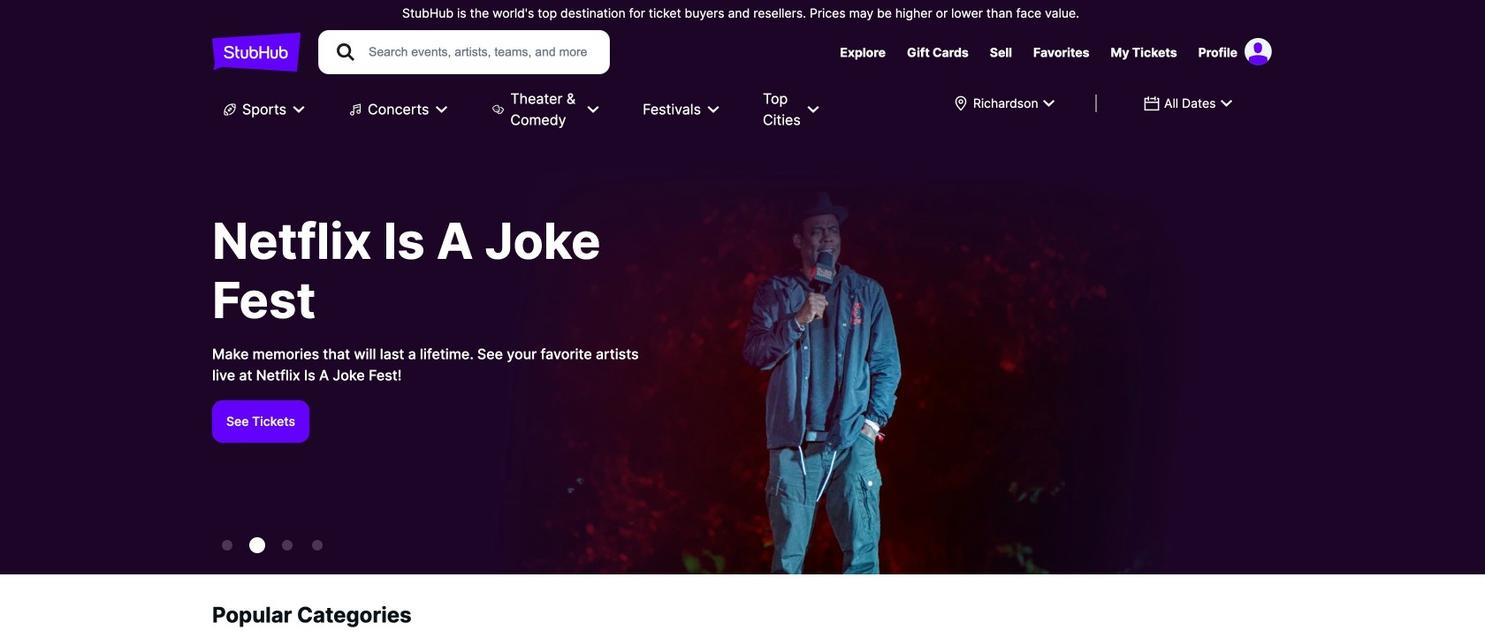 Task type: describe. For each thing, give the bounding box(es) containing it.
2 - drake image
[[282, 540, 293, 551]]

Search events, artists, teams, and more field
[[367, 42, 593, 62]]



Task type: locate. For each thing, give the bounding box(es) containing it.
3 - nate bargatze image
[[312, 540, 323, 551]]

1 - netflix is a joke fest image
[[249, 538, 265, 553]]

None field
[[941, 88, 1067, 119], [1133, 88, 1244, 119], [941, 88, 1067, 119], [1133, 88, 1244, 119]]

stubhub image
[[212, 30, 301, 74]]

0 - bnp paribas open image
[[222, 540, 233, 551]]



Task type: vqa. For each thing, say whether or not it's contained in the screenshot.
1 - Netflix Is A Joke Fest icon
yes



